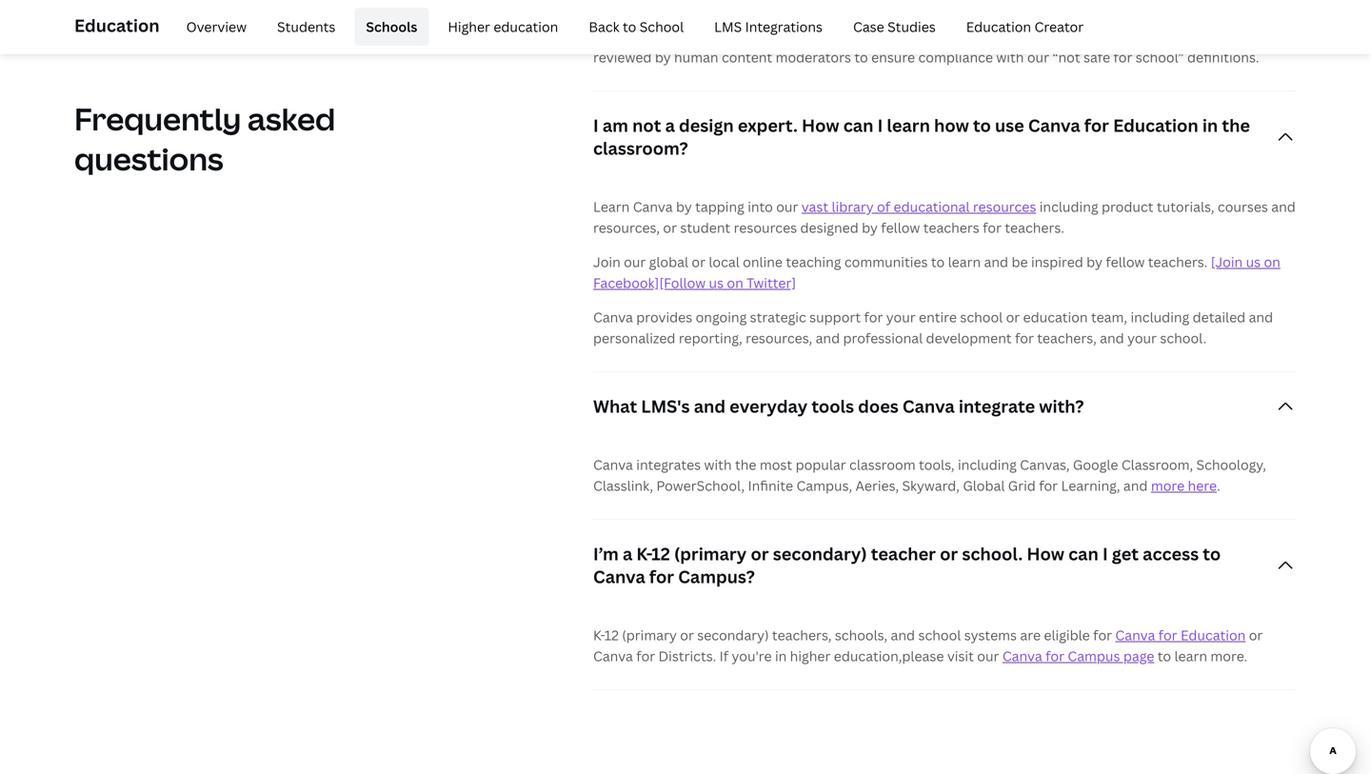 Task type: locate. For each thing, give the bounding box(es) containing it.
canva inside i'm a k-12 (primary or secondary) teacher or school. how can i get access to canva for campus?
[[593, 565, 645, 588]]

resources
[[973, 197, 1036, 215], [734, 218, 797, 236]]

learn canva by tapping into our vast library of educational resources
[[593, 197, 1036, 215]]

0 vertical spatial including
[[1039, 197, 1098, 215]]

our right into
[[776, 197, 798, 215]]

for left campus?
[[649, 565, 674, 588]]

0 horizontal spatial resources,
[[593, 218, 660, 236]]

education
[[74, 14, 160, 37], [966, 18, 1031, 36], [1113, 114, 1198, 137], [1181, 626, 1246, 644]]

can
[[843, 114, 873, 137], [1068, 542, 1099, 565]]

studies
[[887, 18, 936, 36]]

1 horizontal spatial our
[[776, 197, 798, 215]]

including up global
[[958, 455, 1017, 473]]

how inside "i am not a design expert. how can i learn how to use canva for education in the classroom?"
[[802, 114, 839, 137]]

i left the am
[[593, 114, 599, 137]]

everyday
[[729, 394, 808, 418]]

menu bar
[[167, 8, 1095, 46]]

secondary) inside i'm a k-12 (primary or secondary) teacher or school. how can i get access to canva for campus?
[[773, 542, 867, 565]]

learn down canva for education link
[[1174, 647, 1207, 665]]

0 horizontal spatial teachers.
[[1005, 218, 1064, 236]]

for up product
[[1084, 114, 1109, 137]]

creator
[[1034, 18, 1084, 36]]

1 horizontal spatial school.
[[1160, 329, 1207, 347]]

canva right use
[[1028, 114, 1080, 137]]

1 horizontal spatial on
[[1264, 253, 1280, 271]]

0 vertical spatial school
[[960, 308, 1003, 326]]

[join us on facebook]
[[593, 253, 1280, 292]]

to inside i'm a k-12 (primary or secondary) teacher or school. how can i get access to canva for campus?
[[1203, 542, 1221, 565]]

and right courses
[[1271, 197, 1296, 215]]

(primary
[[674, 542, 747, 565], [622, 626, 677, 644]]

for down eligible
[[1045, 647, 1064, 665]]

i left get
[[1102, 542, 1108, 565]]

education inside canva provides ongoing strategic support for your entire school or education team, including detailed and personalized reporting, resources, and professional development for teachers, and your school.
[[1023, 308, 1088, 326]]

0 vertical spatial in
[[1202, 114, 1218, 137]]

or right canva for education link
[[1249, 626, 1263, 644]]

our
[[776, 197, 798, 215], [624, 253, 646, 271], [977, 647, 999, 665]]

education,
[[834, 647, 902, 665]]

0 vertical spatial secondary)
[[773, 542, 867, 565]]

teachers
[[923, 218, 979, 236]]

0 vertical spatial 12
[[651, 542, 670, 565]]

0 horizontal spatial resources
[[734, 218, 797, 236]]

can up library
[[843, 114, 873, 137]]

0 horizontal spatial in
[[775, 647, 787, 665]]

districts.
[[658, 647, 716, 665]]

team,
[[1091, 308, 1127, 326]]

resources, inside including product tutorials, courses and resources, or student resources designed by fellow teachers for teachers.
[[593, 218, 660, 236]]

and down classroom,
[[1123, 476, 1148, 494]]

secondary) up if
[[697, 626, 769, 644]]

for inside "i am not a design expert. how can i learn how to use canva for education in the classroom?"
[[1084, 114, 1109, 137]]

for inside or canva for districts. if you're in higher education,
[[636, 647, 655, 665]]

on down local
[[727, 273, 743, 292]]

integrate
[[959, 394, 1035, 418]]

learn inside "i am not a design expert. how can i learn how to use canva for education in the classroom?"
[[887, 114, 930, 137]]

join our global or local online teaching communities to learn and be inspired by fellow teachers.
[[593, 253, 1211, 271]]

2 horizontal spatial by
[[1086, 253, 1102, 271]]

[follow
[[659, 273, 706, 292]]

0 vertical spatial learn
[[887, 114, 930, 137]]

resources, down learn at the top left of the page
[[593, 218, 660, 236]]

courses
[[1218, 197, 1268, 215]]

learning,
[[1061, 476, 1120, 494]]

1 horizontal spatial secondary)
[[773, 542, 867, 565]]

or left local
[[692, 253, 705, 271]]

1 horizontal spatial education
[[1023, 308, 1088, 326]]

us down local
[[709, 273, 724, 292]]

here
[[1188, 476, 1217, 494]]

0 horizontal spatial 12
[[604, 626, 619, 644]]

school. down the detailed
[[1160, 329, 1207, 347]]

teachers, up higher
[[772, 626, 832, 644]]

0 vertical spatial school.
[[1160, 329, 1207, 347]]

1 horizontal spatial teachers,
[[1037, 329, 1097, 347]]

infinite
[[748, 476, 793, 494]]

in inside or canva for districts. if you're in higher education,
[[775, 647, 787, 665]]

fellow inside including product tutorials, courses and resources, or student resources designed by fellow teachers for teachers.
[[881, 218, 920, 236]]

school inside canva provides ongoing strategic support for your entire school or education team, including detailed and personalized reporting, resources, and professional development for teachers, and your school.
[[960, 308, 1003, 326]]

resources,
[[593, 218, 660, 236], [746, 329, 812, 347]]

k- inside i'm a k-12 (primary or secondary) teacher or school. how can i get access to canva for campus?
[[636, 542, 651, 565]]

0 horizontal spatial teachers,
[[772, 626, 832, 644]]

k-12 (primary or secondary) teachers, schools, and school systems are eligible for canva for education
[[593, 626, 1246, 644]]

0 vertical spatial k-
[[636, 542, 651, 565]]

by
[[676, 197, 692, 215], [862, 218, 878, 236], [1086, 253, 1102, 271]]

canva up personalized at the top of the page
[[593, 308, 633, 326]]

school for and
[[918, 626, 961, 644]]

1 vertical spatial by
[[862, 218, 878, 236]]

resources up teachers
[[973, 197, 1036, 215]]

or inside including product tutorials, courses and resources, or student resources designed by fellow teachers for teachers.
[[663, 218, 677, 236]]

case studies link
[[842, 8, 947, 46]]

0 horizontal spatial by
[[676, 197, 692, 215]]

teachers. up the be at the top right of page
[[1005, 218, 1064, 236]]

of
[[877, 197, 890, 215]]

how inside i'm a k-12 (primary or secondary) teacher or school. how can i get access to canva for campus?
[[1027, 542, 1064, 565]]

2 horizontal spatial learn
[[1174, 647, 1207, 665]]

resources, down strategic
[[746, 329, 812, 347]]

strategic
[[750, 308, 806, 326]]

and right lms's
[[694, 394, 726, 418]]

or up development on the right top
[[1006, 308, 1020, 326]]

0 vertical spatial resources
[[973, 197, 1036, 215]]

school. inside canva provides ongoing strategic support for your entire school or education team, including detailed and personalized reporting, resources, and professional development for teachers, and your school.
[[1160, 329, 1207, 347]]

education right "higher"
[[493, 18, 558, 36]]

tutorials,
[[1157, 197, 1214, 215]]

can inside "i am not a design expert. how can i learn how to use canva for education in the classroom?"
[[843, 114, 873, 137]]

education creator
[[966, 18, 1084, 36]]

education inside menu bar
[[966, 18, 1031, 36]]

0 horizontal spatial school.
[[962, 542, 1023, 565]]

for down canvas,
[[1039, 476, 1058, 494]]

canva right does
[[902, 394, 955, 418]]

education left team,
[[1023, 308, 1088, 326]]

1 horizontal spatial can
[[1068, 542, 1099, 565]]

to inside "i am not a design expert. how can i learn how to use canva for education in the classroom?"
[[973, 114, 991, 137]]

0 horizontal spatial a
[[623, 542, 632, 565]]

0 vertical spatial on
[[1264, 253, 1280, 271]]

design
[[679, 114, 734, 137]]

learn left how
[[887, 114, 930, 137]]

i left how
[[877, 114, 883, 137]]

0 vertical spatial teachers,
[[1037, 329, 1097, 347]]

canva up the classlink,
[[593, 455, 633, 473]]

0 horizontal spatial learn
[[887, 114, 930, 137]]

fellow down the of
[[881, 218, 920, 236]]

us right [join
[[1246, 253, 1261, 271]]

am
[[603, 114, 628, 137]]

in up tutorials,
[[1202, 114, 1218, 137]]

0 vertical spatial a
[[665, 114, 675, 137]]

on right [join
[[1264, 253, 1280, 271]]

if
[[719, 647, 728, 665]]

k- down i'm
[[593, 626, 604, 644]]

1 horizontal spatial your
[[1127, 329, 1157, 347]]

i'm a k-12 (primary or secondary) teacher or school. how can i get access to canva for campus?
[[593, 542, 1221, 588]]

1 vertical spatial on
[[727, 273, 743, 292]]

0 horizontal spatial k-
[[593, 626, 604, 644]]

1 vertical spatial resources,
[[746, 329, 812, 347]]

please visit our canva for campus page to learn more.
[[902, 647, 1247, 665]]

facebook]
[[593, 273, 659, 292]]

including right team,
[[1131, 308, 1189, 326]]

including inside including product tutorials, courses and resources, or student resources designed by fellow teachers for teachers.
[[1039, 197, 1098, 215]]

how
[[934, 114, 969, 137]]

1 horizontal spatial teachers.
[[1148, 253, 1207, 271]]

0 horizontal spatial our
[[624, 253, 646, 271]]

1 vertical spatial us
[[709, 273, 724, 292]]

can inside i'm a k-12 (primary or secondary) teacher or school. how can i get access to canva for campus?
[[1068, 542, 1099, 565]]

1 horizontal spatial k-
[[636, 542, 651, 565]]

(primary down powerschool,
[[674, 542, 747, 565]]

or up the districts.
[[680, 626, 694, 644]]

or up global
[[663, 218, 677, 236]]

0 vertical spatial fellow
[[881, 218, 920, 236]]

school up development on the right top
[[960, 308, 1003, 326]]

teachers,
[[1037, 329, 1097, 347], [772, 626, 832, 644]]

2 horizontal spatial our
[[977, 647, 999, 665]]

vast library of educational resources link
[[801, 197, 1036, 215]]

0 vertical spatial teachers.
[[1005, 218, 1064, 236]]

0 horizontal spatial can
[[843, 114, 873, 137]]

1 vertical spatial including
[[1131, 308, 1189, 326]]

0 horizontal spatial the
[[735, 455, 756, 473]]

1 vertical spatial in
[[775, 647, 787, 665]]

1 vertical spatial can
[[1068, 542, 1099, 565]]

integrations
[[745, 18, 823, 36]]

1 horizontal spatial us
[[1246, 253, 1261, 271]]

by inside including product tutorials, courses and resources, or student resources designed by fellow teachers for teachers.
[[862, 218, 878, 236]]

secondary) down campus,
[[773, 542, 867, 565]]

does
[[858, 394, 899, 418]]

on
[[1264, 253, 1280, 271], [727, 273, 743, 292]]

[join us on facebook] link
[[593, 253, 1280, 292]]

0 vertical spatial us
[[1246, 253, 1261, 271]]

1 horizontal spatial learn
[[948, 253, 981, 271]]

2 horizontal spatial including
[[1131, 308, 1189, 326]]

1 vertical spatial teachers.
[[1148, 253, 1207, 271]]

0 horizontal spatial i
[[593, 114, 599, 137]]

1 vertical spatial education
[[1023, 308, 1088, 326]]

google
[[1073, 455, 1118, 473]]

a right not
[[665, 114, 675, 137]]

1 horizontal spatial fellow
[[1106, 253, 1145, 271]]

you're
[[732, 647, 772, 665]]

learn
[[887, 114, 930, 137], [948, 253, 981, 271], [1174, 647, 1207, 665]]

by up student
[[676, 197, 692, 215]]

on inside [join us on facebook]
[[1264, 253, 1280, 271]]

1 horizontal spatial how
[[1027, 542, 1064, 565]]

to left use
[[973, 114, 991, 137]]

more.
[[1211, 647, 1247, 665]]

2 horizontal spatial i
[[1102, 542, 1108, 565]]

.
[[1217, 476, 1220, 494]]

the up courses
[[1222, 114, 1250, 137]]

or canva for districts. if you're in higher education,
[[593, 626, 1263, 665]]

more here .
[[1151, 476, 1220, 494]]

1 horizontal spatial resources,
[[746, 329, 812, 347]]

1 horizontal spatial including
[[1039, 197, 1098, 215]]

i
[[593, 114, 599, 137], [877, 114, 883, 137], [1102, 542, 1108, 565]]

0 vertical spatial (primary
[[674, 542, 747, 565]]

and inside including product tutorials, courses and resources, or student resources designed by fellow teachers for teachers.
[[1271, 197, 1296, 215]]

0 horizontal spatial us
[[709, 273, 724, 292]]

for left the districts.
[[636, 647, 655, 665]]

(primary inside i'm a k-12 (primary or secondary) teacher or school. how can i get access to canva for campus?
[[674, 542, 747, 565]]

secondary)
[[773, 542, 867, 565], [697, 626, 769, 644]]

school.
[[1160, 329, 1207, 347], [962, 542, 1023, 565]]

students
[[277, 18, 336, 36]]

0 vertical spatial can
[[843, 114, 873, 137]]

1 vertical spatial school
[[918, 626, 961, 644]]

1 horizontal spatial a
[[665, 114, 675, 137]]

case
[[853, 18, 884, 36]]

1 vertical spatial resources
[[734, 218, 797, 236]]

us inside [join us on facebook]
[[1246, 253, 1261, 271]]

in inside "i am not a design expert. how can i learn how to use canva for education in the classroom?"
[[1202, 114, 1218, 137]]

our up facebook]
[[624, 253, 646, 271]]

library
[[832, 197, 874, 215]]

our down systems
[[977, 647, 999, 665]]

education creator link
[[955, 8, 1095, 46]]

how right expert.
[[802, 114, 839, 137]]

0 vertical spatial the
[[1222, 114, 1250, 137]]

0 horizontal spatial including
[[958, 455, 1017, 473]]

0 horizontal spatial your
[[886, 308, 916, 326]]

0 horizontal spatial education
[[493, 18, 558, 36]]

schools
[[366, 18, 417, 36]]

12 down i'm
[[604, 626, 619, 644]]

the inside "i am not a design expert. how can i learn how to use canva for education in the classroom?"
[[1222, 114, 1250, 137]]

learn down teachers
[[948, 253, 981, 271]]

teachers. left [join
[[1148, 253, 1207, 271]]

0 horizontal spatial fellow
[[881, 218, 920, 236]]

for right development on the right top
[[1015, 329, 1034, 347]]

to right page
[[1158, 647, 1171, 665]]

education
[[493, 18, 558, 36], [1023, 308, 1088, 326]]

canvas,
[[1020, 455, 1070, 473]]

by down the of
[[862, 218, 878, 236]]

including inside canva integrates with the most popular classroom tools, including canvas, google classroom, schoology, classlink, powerschool, infinite campus, aeries, skyward, global grid for learning, and
[[958, 455, 1017, 473]]

how down the grid
[[1027, 542, 1064, 565]]

for right teachers
[[983, 218, 1002, 236]]

2 vertical spatial our
[[977, 647, 999, 665]]

1 horizontal spatial by
[[862, 218, 878, 236]]

how
[[802, 114, 839, 137], [1027, 542, 1064, 565]]

teachers, inside canva provides ongoing strategic support for your entire school or education team, including detailed and personalized reporting, resources, and professional development for teachers, and your school.
[[1037, 329, 1097, 347]]

including up inspired
[[1039, 197, 1098, 215]]

0 vertical spatial resources,
[[593, 218, 660, 236]]

teachers, down team,
[[1037, 329, 1097, 347]]

1 vertical spatial a
[[623, 542, 632, 565]]

1 horizontal spatial in
[[1202, 114, 1218, 137]]

integrates
[[636, 455, 701, 473]]

campus?
[[678, 565, 755, 588]]

1 vertical spatial our
[[624, 253, 646, 271]]

with?
[[1039, 394, 1084, 418]]

overview
[[186, 18, 247, 36]]

(primary up the districts.
[[622, 626, 677, 644]]

higher
[[448, 18, 490, 36]]

0 horizontal spatial on
[[727, 273, 743, 292]]

school. down global
[[962, 542, 1023, 565]]

1 vertical spatial learn
[[948, 253, 981, 271]]

for down access
[[1158, 626, 1177, 644]]

resources inside including product tutorials, courses and resources, or student resources designed by fellow teachers for teachers.
[[734, 218, 797, 236]]

the right with
[[735, 455, 756, 473]]

can left get
[[1068, 542, 1099, 565]]

0 vertical spatial how
[[802, 114, 839, 137]]

visit
[[947, 647, 974, 665]]

back to school
[[589, 18, 684, 36]]

to right back at the left top of the page
[[623, 18, 636, 36]]

the
[[1222, 114, 1250, 137], [735, 455, 756, 473]]

0 horizontal spatial how
[[802, 114, 839, 137]]

inspired
[[1031, 253, 1083, 271]]

fellow down product
[[1106, 253, 1145, 271]]

i'm a k-12 (primary or secondary) teacher or school. how can i get access to canva for campus? button
[[593, 520, 1297, 611]]

what lms's and everyday tools does canva integrate with? button
[[593, 372, 1297, 441]]

in right you're
[[775, 647, 787, 665]]

us for [join
[[1246, 253, 1261, 271]]

1 vertical spatial how
[[1027, 542, 1064, 565]]

more
[[1151, 476, 1185, 494]]

including inside canva provides ongoing strategic support for your entire school or education team, including detailed and personalized reporting, resources, and professional development for teachers, and your school.
[[1131, 308, 1189, 326]]

school up please
[[918, 626, 961, 644]]

classroom
[[849, 455, 916, 473]]

1 vertical spatial the
[[735, 455, 756, 473]]

by right inspired
[[1086, 253, 1102, 271]]

k- right i'm
[[636, 542, 651, 565]]

to right access
[[1203, 542, 1221, 565]]

resources down into
[[734, 218, 797, 236]]

canva down the classlink,
[[593, 565, 645, 588]]

a right i'm
[[623, 542, 632, 565]]

12 right i'm
[[651, 542, 670, 565]]

canva right learn at the top left of the page
[[633, 197, 673, 215]]

1 vertical spatial 12
[[604, 626, 619, 644]]

1 vertical spatial school.
[[962, 542, 1023, 565]]

1 horizontal spatial the
[[1222, 114, 1250, 137]]

canva left the districts.
[[593, 647, 633, 665]]



Task type: vqa. For each thing, say whether or not it's contained in the screenshot.
the classroom?
yes



Task type: describe. For each thing, give the bounding box(es) containing it.
join
[[593, 253, 621, 271]]

learn for to
[[948, 253, 981, 271]]

or inside canva provides ongoing strategic support for your entire school or education team, including detailed and personalized reporting, resources, and professional development for teachers, and your school.
[[1006, 308, 1020, 326]]

canva inside or canva for districts. if you're in higher education,
[[593, 647, 633, 665]]

i'm
[[593, 542, 619, 565]]

0 vertical spatial your
[[886, 308, 916, 326]]

canva provides ongoing strategic support for your entire school or education team, including detailed and personalized reporting, resources, and professional development for teachers, and your school.
[[593, 308, 1273, 347]]

provides
[[636, 308, 692, 326]]

[join
[[1211, 253, 1243, 271]]

1 vertical spatial teachers,
[[772, 626, 832, 644]]

more here link
[[1151, 476, 1217, 494]]

grid
[[1008, 476, 1036, 494]]

back
[[589, 18, 619, 36]]

eligible
[[1044, 626, 1090, 644]]

detailed
[[1193, 308, 1246, 326]]

what
[[593, 394, 637, 418]]

canva inside canva integrates with the most popular classroom tools, including canvas, google classroom, schoology, classlink, powerschool, infinite campus, aeries, skyward, global grid for learning, and
[[593, 455, 633, 473]]

and inside canva integrates with the most popular classroom tools, including canvas, google classroom, schoology, classlink, powerschool, infinite campus, aeries, skyward, global grid for learning, and
[[1123, 476, 1148, 494]]

and inside dropdown button
[[694, 394, 726, 418]]

to down teachers
[[931, 253, 945, 271]]

classroom?
[[593, 136, 688, 160]]

and down team,
[[1100, 329, 1124, 347]]

what lms's and everyday tools does canva integrate with?
[[593, 394, 1084, 418]]

teaching
[[786, 253, 841, 271]]

for up professional
[[864, 308, 883, 326]]

a inside "i am not a design expert. how can i learn how to use canva for education in the classroom?"
[[665, 114, 675, 137]]

skyward,
[[902, 476, 960, 494]]

schools,
[[835, 626, 887, 644]]

reporting,
[[679, 329, 742, 347]]

i inside i'm a k-12 (primary or secondary) teacher or school. how can i get access to canva for campus?
[[1102, 542, 1108, 565]]

tools,
[[919, 455, 955, 473]]

ongoing
[[696, 308, 747, 326]]

[follow us on twitter] link
[[659, 273, 796, 292]]

canva for education link
[[1115, 626, 1246, 644]]

vast
[[801, 197, 828, 215]]

communities
[[844, 253, 928, 271]]

canva up page
[[1115, 626, 1155, 644]]

and right the detailed
[[1249, 308, 1273, 326]]

tapping
[[695, 197, 744, 215]]

frequently
[[74, 98, 241, 139]]

please
[[902, 647, 944, 665]]

2 vertical spatial learn
[[1174, 647, 1207, 665]]

canva down are
[[1002, 647, 1042, 665]]

0 vertical spatial education
[[493, 18, 558, 36]]

be
[[1012, 253, 1028, 271]]

canva inside "i am not a design expert. how can i learn how to use canva for education in the classroom?"
[[1028, 114, 1080, 137]]

[follow us on twitter]
[[659, 273, 796, 292]]

1 horizontal spatial resources
[[973, 197, 1036, 215]]

asked
[[247, 98, 335, 139]]

canva for campus page link
[[1002, 647, 1154, 665]]

students link
[[266, 8, 347, 46]]

1 vertical spatial fellow
[[1106, 253, 1145, 271]]

development
[[926, 329, 1012, 347]]

1 vertical spatial k-
[[593, 626, 604, 644]]

and down support
[[816, 329, 840, 347]]

and up please
[[891, 626, 915, 644]]

resources, inside canva provides ongoing strategic support for your entire school or education team, including detailed and personalized reporting, resources, and professional development for teachers, and your school.
[[746, 329, 812, 347]]

online
[[743, 253, 783, 271]]

lms
[[714, 18, 742, 36]]

not
[[632, 114, 661, 137]]

support
[[809, 308, 861, 326]]

12 inside i'm a k-12 (primary or secondary) teacher or school. how can i get access to canva for campus?
[[651, 542, 670, 565]]

learn for i
[[887, 114, 930, 137]]

into
[[748, 197, 773, 215]]

questions
[[74, 138, 223, 179]]

and left the be at the top right of page
[[984, 253, 1008, 271]]

aeries,
[[855, 476, 899, 494]]

expert.
[[738, 114, 798, 137]]

classlink,
[[593, 476, 653, 494]]

for inside i'm a k-12 (primary or secondary) teacher or school. how can i get access to canva for campus?
[[649, 565, 674, 588]]

school for entire
[[960, 308, 1003, 326]]

page
[[1123, 647, 1154, 665]]

or inside or canva for districts. if you're in higher education,
[[1249, 626, 1263, 644]]

menu bar containing overview
[[167, 8, 1095, 46]]

for up campus
[[1093, 626, 1112, 644]]

or down infinite
[[751, 542, 769, 565]]

systems
[[964, 626, 1017, 644]]

higher
[[790, 647, 831, 665]]

most
[[760, 455, 792, 473]]

education inside "i am not a design expert. how can i learn how to use canva for education in the classroom?"
[[1113, 114, 1198, 137]]

canva integrates with the most popular classroom tools, including canvas, google classroom, schoology, classlink, powerschool, infinite campus, aeries, skyward, global grid for learning, and
[[593, 455, 1266, 494]]

overview link
[[175, 8, 258, 46]]

use
[[995, 114, 1024, 137]]

1 vertical spatial your
[[1127, 329, 1157, 347]]

frequently asked questions
[[74, 98, 335, 179]]

local
[[709, 253, 740, 271]]

0 vertical spatial our
[[776, 197, 798, 215]]

lms integrations link
[[703, 8, 834, 46]]

case studies
[[853, 18, 936, 36]]

professional
[[843, 329, 923, 347]]

lms's
[[641, 394, 690, 418]]

twitter]
[[747, 273, 796, 292]]

to inside menu bar
[[623, 18, 636, 36]]

personalized
[[593, 329, 675, 347]]

school. inside i'm a k-12 (primary or secondary) teacher or school. how can i get access to canva for campus?
[[962, 542, 1023, 565]]

campus,
[[796, 476, 852, 494]]

1 vertical spatial (primary
[[622, 626, 677, 644]]

on for [join
[[1264, 253, 1280, 271]]

2 vertical spatial by
[[1086, 253, 1102, 271]]

with
[[704, 455, 732, 473]]

0 vertical spatial by
[[676, 197, 692, 215]]

access
[[1143, 542, 1199, 565]]

canva inside canva provides ongoing strategic support for your entire school or education team, including detailed and personalized reporting, resources, and professional development for teachers, and your school.
[[593, 308, 633, 326]]

popular
[[796, 455, 846, 473]]

back to school link
[[577, 8, 695, 46]]

are
[[1020, 626, 1041, 644]]

educational
[[894, 197, 970, 215]]

teachers. inside including product tutorials, courses and resources, or student resources designed by fellow teachers for teachers.
[[1005, 218, 1064, 236]]

for inside canva integrates with the most popular classroom tools, including canvas, google classroom, schoology, classlink, powerschool, infinite campus, aeries, skyward, global grid for learning, and
[[1039, 476, 1058, 494]]

get
[[1112, 542, 1139, 565]]

a inside i'm a k-12 (primary or secondary) teacher or school. how can i get access to canva for campus?
[[623, 542, 632, 565]]

for inside including product tutorials, courses and resources, or student resources designed by fellow teachers for teachers.
[[983, 218, 1002, 236]]

product
[[1102, 197, 1153, 215]]

or right teacher at the bottom right of the page
[[940, 542, 958, 565]]

global
[[963, 476, 1005, 494]]

us for [follow
[[709, 273, 724, 292]]

higher education
[[448, 18, 558, 36]]

1 vertical spatial secondary)
[[697, 626, 769, 644]]

the inside canva integrates with the most popular classroom tools, including canvas, google classroom, schoology, classlink, powerschool, infinite campus, aeries, skyward, global grid for learning, and
[[735, 455, 756, 473]]

on for [follow
[[727, 273, 743, 292]]

school
[[640, 18, 684, 36]]

1 horizontal spatial i
[[877, 114, 883, 137]]



